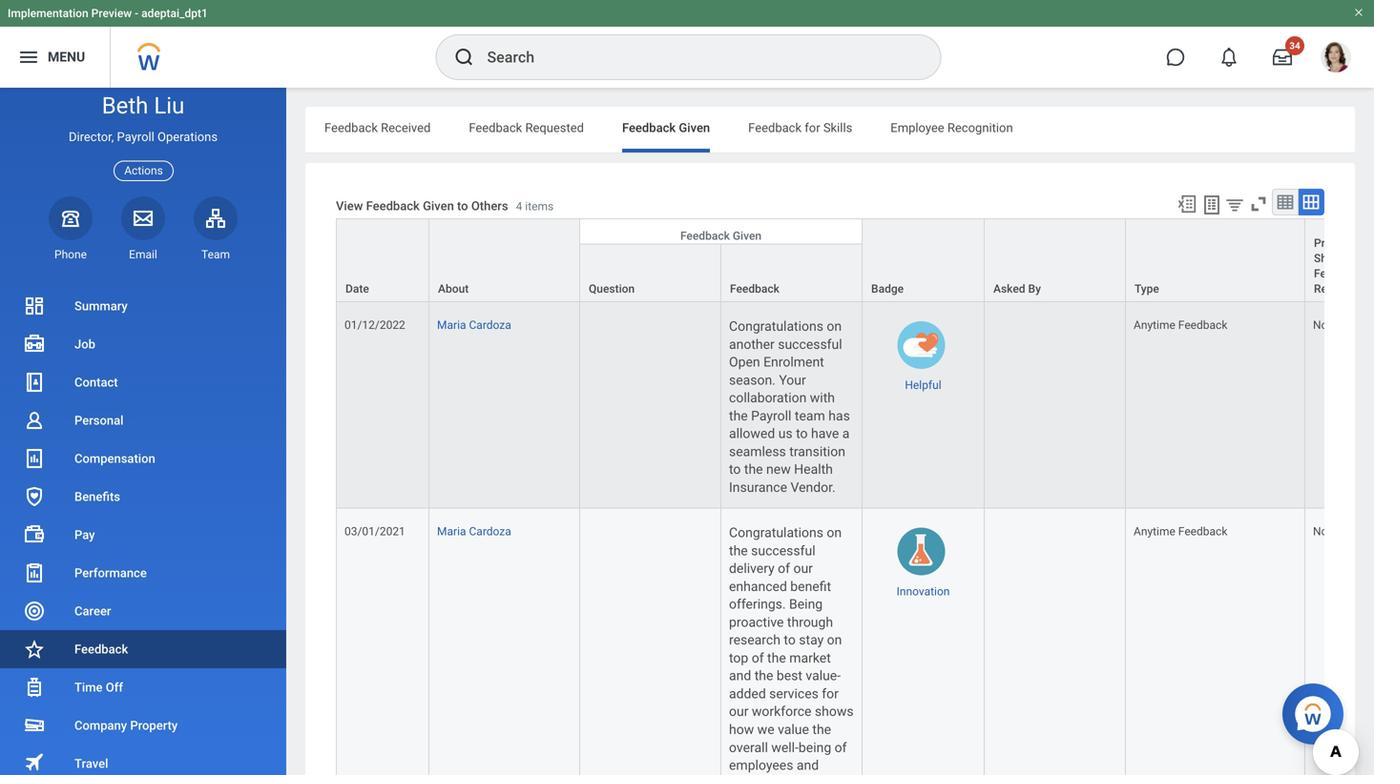 Task type: locate. For each thing, give the bounding box(es) containing it.
row containing feedback given
[[336, 219, 1374, 303]]

1 row from the top
[[336, 219, 1374, 303]]

0 vertical spatial congratulations
[[729, 319, 824, 335]]

cardoza inside congratulations on another successful open enrolment season. your collaboration with the payroll team has allowed us to have a seamless transition to the new health insurance vendor. row
[[469, 319, 511, 332]]

1 anytime feedback from the top
[[1134, 319, 1228, 332]]

badge
[[871, 283, 904, 296]]

1 vertical spatial with
[[810, 390, 835, 406]]

another
[[729, 337, 775, 353]]

job image
[[23, 333, 46, 356]]

given down search workday search field
[[679, 121, 710, 135]]

our up benefit
[[794, 561, 813, 577]]

to left stay
[[784, 633, 796, 649]]

company property
[[74, 719, 178, 733]]

company
[[74, 719, 127, 733]]

2 vertical spatial given
[[733, 229, 762, 243]]

0 vertical spatial for
[[805, 121, 820, 135]]

0 vertical spatial with
[[1353, 252, 1374, 265]]

2 badge image from the top
[[898, 528, 945, 576]]

time off image
[[23, 677, 46, 700]]

03/01/2021
[[345, 526, 405, 539]]

1 vertical spatial badge image
[[898, 528, 945, 576]]

vendor.
[[791, 480, 836, 496]]

2 horizontal spatial given
[[733, 229, 762, 243]]

successful for enrolment
[[778, 337, 842, 353]]

the down seamless
[[744, 462, 763, 478]]

compensation link
[[0, 440, 286, 478]]

new
[[766, 462, 791, 478]]

1 vertical spatial of
[[752, 651, 764, 667]]

anytime
[[1134, 319, 1176, 332], [1134, 526, 1176, 539]]

1 cardoza from the top
[[469, 319, 511, 332]]

2 horizontal spatial of
[[835, 740, 847, 756]]

1 vertical spatial payroll
[[751, 408, 792, 424]]

of right being
[[835, 740, 847, 756]]

1 horizontal spatial given
[[679, 121, 710, 135]]

maria inside congratulations on the successful delivery of our enhanced benefit offerings. being proactive through research to stay on top of the market and the best value- added services for our workforce shows how we value the overall well-being of row
[[437, 526, 466, 539]]

successful up enrolment
[[778, 337, 842, 353]]

property
[[130, 719, 178, 733]]

0 horizontal spatial for
[[805, 121, 820, 135]]

requested
[[525, 121, 584, 135]]

anytime inside congratulations on the successful delivery of our enhanced benefit offerings. being proactive through research to stay on top of the market and the best value- added services for our workforce shows how we value the overall well-being of row
[[1134, 526, 1176, 539]]

1 no from the top
[[1313, 319, 1328, 332]]

0 horizontal spatial with
[[810, 390, 835, 406]]

feedback given up question column header
[[680, 229, 762, 243]]

34 button
[[1262, 36, 1305, 78]]

0 vertical spatial no
[[1313, 319, 1328, 332]]

maria cardoza inside congratulations on another successful open enrolment season. your collaboration with the payroll team has allowed us to have a seamless transition to the new health insurance vendor. row
[[437, 319, 511, 332]]

phone beth liu element
[[49, 247, 93, 262]]

0 vertical spatial anytime
[[1134, 319, 1176, 332]]

items
[[525, 200, 554, 213]]

2 anytime from the top
[[1134, 526, 1176, 539]]

has
[[829, 408, 850, 424]]

1 maria cardoza from the top
[[437, 319, 511, 332]]

through
[[787, 615, 833, 631]]

team
[[201, 248, 230, 261]]

seamless
[[729, 444, 786, 460]]

select to filter grid data image
[[1225, 195, 1246, 215]]

off
[[106, 681, 123, 695]]

3 on from the top
[[827, 633, 842, 649]]

badge image up the helpful link
[[898, 322, 945, 369]]

list containing summary
[[0, 287, 286, 776]]

2 row from the top
[[336, 244, 1374, 303]]

payroll down collaboration
[[751, 408, 792, 424]]

no for congratulations on the successful delivery of our enhanced benefit offerings. being proactive through research to stay on top of the market and the best value- added services for our workforce shows how we value the overall well-being of 
[[1313, 526, 1328, 539]]

director,
[[69, 130, 114, 144]]

1 vertical spatial maria cardoza link
[[437, 522, 511, 539]]

given left others
[[423, 199, 454, 213]]

email beth liu element
[[121, 247, 165, 262]]

implementation
[[8, 7, 88, 20]]

collaboration
[[729, 390, 807, 406]]

anytime feedback
[[1134, 319, 1228, 332], [1134, 526, 1228, 539]]

badge image up innovation link
[[898, 528, 945, 576]]

with inside private: shared with feedback recipient
[[1353, 252, 1374, 265]]

summary image
[[23, 295, 46, 318]]

for
[[805, 121, 820, 135], [822, 687, 839, 702]]

menu button
[[0, 27, 110, 88]]

congratulations on the successful delivery of our enhanced benefit offerings. being proactive through research to stay on top of the market and the best value- added services for our workforce shows how we value the overall well-being of row
[[336, 509, 1374, 776]]

successful inside congratulations on the successful delivery of our enhanced benefit offerings. being proactive through research to stay on top of the market and the best value- added services for our workforce shows how we value the overall well-being of
[[751, 543, 816, 559]]

2 no from the top
[[1313, 526, 1328, 539]]

notifications large image
[[1220, 48, 1239, 67]]

0 vertical spatial payroll
[[117, 130, 154, 144]]

on down feedback column header
[[827, 319, 842, 335]]

1 vertical spatial for
[[822, 687, 839, 702]]

2 vertical spatial of
[[835, 740, 847, 756]]

badge image for congratulations on another successful open enrolment season. your collaboration with the payroll team has allowed us to have a seamless transition to the new health insurance vendor.
[[898, 322, 945, 369]]

maria for congratulations on the successful delivery of our enhanced benefit offerings. being proactive through research to stay on top of the market and the best value- added services for our workforce shows how we value the overall well-being of 
[[437, 526, 466, 539]]

0 vertical spatial maria cardoza link
[[437, 315, 511, 332]]

1 maria from the top
[[437, 319, 466, 332]]

maria cardoza for congratulations on another successful open enrolment season. your collaboration with the payroll team has allowed us to have a seamless transition to the new health insurance vendor.
[[437, 319, 511, 332]]

mail image
[[132, 207, 155, 230]]

maria cardoza for congratulations on the successful delivery of our enhanced benefit offerings. being proactive through research to stay on top of the market and the best value- added services for our workforce shows how we value the overall well-being of 
[[437, 526, 511, 539]]

0 vertical spatial successful
[[778, 337, 842, 353]]

travel
[[74, 757, 108, 772]]

performance
[[74, 566, 147, 581]]

0 vertical spatial on
[[827, 319, 842, 335]]

congratulations on another successful open enrolment season. your collaboration with the payroll team has allowed us to have a seamless transition to the new health insurance vendor.
[[729, 319, 854, 496]]

pay
[[74, 528, 95, 543]]

1 horizontal spatial with
[[1353, 252, 1374, 265]]

career
[[74, 605, 111, 619]]

menu banner
[[0, 0, 1374, 88]]

close environment banner image
[[1353, 7, 1365, 18]]

1 vertical spatial successful
[[751, 543, 816, 559]]

actions button
[[114, 161, 174, 181]]

2 maria cardoza from the top
[[437, 526, 511, 539]]

1 horizontal spatial for
[[822, 687, 839, 702]]

feedback given down search workday search field
[[622, 121, 710, 135]]

anytime for congratulations on another successful open enrolment season. your collaboration with the payroll team has allowed us to have a seamless transition to the new health insurance vendor.
[[1134, 319, 1176, 332]]

maria cardoza link for congratulations on another successful open enrolment season. your collaboration with the payroll team has allowed us to have a seamless transition to the new health insurance vendor.
[[437, 315, 511, 332]]

feedback inside congratulations on another successful open enrolment season. your collaboration with the payroll team has allowed us to have a seamless transition to the new health insurance vendor. row
[[1179, 319, 1228, 332]]

on for congratulations on the successful delivery of our enhanced benefit offerings. being proactive through research to stay on top of the market and the best value- added services for our workforce shows how we value the overall well-being of 
[[827, 526, 842, 541]]

team beth liu element
[[194, 247, 238, 262]]

asked by column header
[[985, 219, 1126, 303]]

1 badge image from the top
[[898, 322, 945, 369]]

tab list
[[305, 107, 1355, 153]]

time
[[74, 681, 103, 695]]

workforce
[[752, 705, 812, 720]]

our up how
[[729, 705, 749, 720]]

1 horizontal spatial payroll
[[751, 408, 792, 424]]

0 vertical spatial maria cardoza
[[437, 319, 511, 332]]

no
[[1313, 319, 1328, 332], [1313, 526, 1328, 539]]

with up team
[[810, 390, 835, 406]]

2 cardoza from the top
[[469, 526, 511, 539]]

0 vertical spatial maria
[[437, 319, 466, 332]]

01/12/2022
[[345, 319, 405, 332]]

maria inside congratulations on another successful open enrolment season. your collaboration with the payroll team has allowed us to have a seamless transition to the new health insurance vendor. row
[[437, 319, 466, 332]]

maria cardoza link inside congratulations on another successful open enrolment season. your collaboration with the payroll team has allowed us to have a seamless transition to the new health insurance vendor. row
[[437, 315, 511, 332]]

1 maria cardoza link from the top
[[437, 315, 511, 332]]

feedback column header
[[722, 244, 863, 303]]

anytime feedback for congratulations on another successful open enrolment season. your collaboration with the payroll team has allowed us to have a seamless transition to the new health insurance vendor.
[[1134, 319, 1228, 332]]

0 vertical spatial cardoza
[[469, 319, 511, 332]]

maria down the about
[[437, 319, 466, 332]]

badge image inside congratulations on another successful open enrolment season. your collaboration with the payroll team has allowed us to have a seamless transition to the new health insurance vendor. row
[[898, 322, 945, 369]]

row
[[336, 219, 1374, 303], [336, 244, 1374, 303]]

anytime feedback inside congratulations on the successful delivery of our enhanced benefit offerings. being proactive through research to stay on top of the market and the best value- added services for our workforce shows how we value the overall well-being of row
[[1134, 526, 1228, 539]]

1 vertical spatial congratulations
[[729, 526, 824, 541]]

1 congratulations from the top
[[729, 319, 824, 335]]

shows
[[815, 705, 854, 720]]

to inside congratulations on the successful delivery of our enhanced benefit offerings. being proactive through research to stay on top of the market and the best value- added services for our workforce shows how we value the overall well-being of
[[784, 633, 796, 649]]

1 on from the top
[[827, 319, 842, 335]]

about button
[[429, 220, 579, 302]]

congratulations inside 'congratulations on another successful open enrolment season. your collaboration with the payroll team has allowed us to have a seamless transition to the new health insurance vendor.'
[[729, 319, 824, 335]]

maria
[[437, 319, 466, 332], [437, 526, 466, 539]]

maria cardoza
[[437, 319, 511, 332], [437, 526, 511, 539]]

cardoza inside congratulations on the successful delivery of our enhanced benefit offerings. being proactive through research to stay on top of the market and the best value- added services for our workforce shows how we value the overall well-being of row
[[469, 526, 511, 539]]

helpful
[[905, 379, 942, 392]]

0 horizontal spatial our
[[729, 705, 749, 720]]

0 horizontal spatial payroll
[[117, 130, 154, 144]]

congratulations up delivery
[[729, 526, 824, 541]]

market
[[790, 651, 831, 667]]

1 vertical spatial feedback given
[[680, 229, 762, 243]]

1 vertical spatial no
[[1313, 526, 1328, 539]]

2 maria cardoza link from the top
[[437, 522, 511, 539]]

1 vertical spatial on
[[827, 526, 842, 541]]

the up delivery
[[729, 543, 748, 559]]

anytime feedback inside congratulations on another successful open enrolment season. your collaboration with the payroll team has allowed us to have a seamless transition to the new health insurance vendor. row
[[1134, 319, 1228, 332]]

email button
[[121, 196, 165, 262]]

list
[[0, 287, 286, 776]]

on down "vendor."
[[827, 526, 842, 541]]

on
[[827, 319, 842, 335], [827, 526, 842, 541], [827, 633, 842, 649]]

to down seamless
[[729, 462, 741, 478]]

no inside congratulations on the successful delivery of our enhanced benefit offerings. being proactive through research to stay on top of the market and the best value- added services for our workforce shows how we value the overall well-being of row
[[1313, 526, 1328, 539]]

0 vertical spatial anytime feedback
[[1134, 319, 1228, 332]]

feedback link
[[0, 631, 286, 669]]

for left skills
[[805, 121, 820, 135]]

maria right the 03/01/2021
[[437, 526, 466, 539]]

type column header
[[1126, 219, 1306, 303]]

-
[[135, 7, 138, 20]]

0 vertical spatial our
[[794, 561, 813, 577]]

0 vertical spatial of
[[778, 561, 790, 577]]

of up the enhanced
[[778, 561, 790, 577]]

of down research
[[752, 651, 764, 667]]

congratulations for another
[[729, 319, 824, 335]]

badge image
[[898, 322, 945, 369], [898, 528, 945, 576]]

tab list containing feedback received
[[305, 107, 1355, 153]]

2 vertical spatial on
[[827, 633, 842, 649]]

anytime feedback for congratulations on the successful delivery of our enhanced benefit offerings. being proactive through research to stay on top of the market and the best value- added services for our workforce shows how we value the overall well-being of 
[[1134, 526, 1228, 539]]

feedback button
[[722, 245, 862, 302]]

1 anytime from the top
[[1134, 319, 1176, 332]]

season.
[[729, 373, 776, 388]]

others
[[471, 199, 508, 213]]

no inside row
[[1313, 319, 1328, 332]]

value-
[[806, 669, 841, 685]]

badge image inside congratulations on the successful delivery of our enhanced benefit offerings. being proactive through research to stay on top of the market and the best value- added services for our workforce shows how we value the overall well-being of row
[[898, 528, 945, 576]]

have
[[811, 426, 839, 442]]

the up allowed
[[729, 408, 748, 424]]

badge button
[[863, 220, 984, 302]]

2 congratulations from the top
[[729, 526, 824, 541]]

successful inside 'congratulations on another successful open enrolment season. your collaboration with the payroll team has allowed us to have a seamless transition to the new health insurance vendor.'
[[778, 337, 842, 353]]

liu
[[154, 92, 185, 119]]

phone
[[54, 248, 87, 261]]

benefits image
[[23, 486, 46, 509]]

anytime inside congratulations on another successful open enrolment season. your collaboration with the payroll team has allowed us to have a seamless transition to the new health insurance vendor. row
[[1134, 319, 1176, 332]]

date button
[[337, 220, 429, 302]]

innovation
[[897, 586, 950, 599]]

toolbar
[[1168, 189, 1325, 219]]

maria cardoza link
[[437, 315, 511, 332], [437, 522, 511, 539]]

successful up delivery
[[751, 543, 816, 559]]

2 anytime feedback from the top
[[1134, 526, 1228, 539]]

phone button
[[49, 196, 93, 262]]

on for congratulations on another successful open enrolment season. your collaboration with the payroll team has allowed us to have a seamless transition to the new health insurance vendor.
[[827, 319, 842, 335]]

congratulations up the another
[[729, 319, 824, 335]]

0 vertical spatial feedback given
[[622, 121, 710, 135]]

2 on from the top
[[827, 526, 842, 541]]

1 vertical spatial maria cardoza
[[437, 526, 511, 539]]

maria for congratulations on another successful open enrolment season. your collaboration with the payroll team has allowed us to have a seamless transition to the new health insurance vendor.
[[437, 319, 466, 332]]

to
[[457, 199, 468, 213], [796, 426, 808, 442], [729, 462, 741, 478], [784, 633, 796, 649]]

1 vertical spatial maria
[[437, 526, 466, 539]]

feedback requested
[[469, 121, 584, 135]]

cell
[[580, 303, 722, 509], [985, 303, 1126, 509], [580, 509, 722, 776], [985, 509, 1126, 776]]

for up shows
[[822, 687, 839, 702]]

0 vertical spatial badge image
[[898, 322, 945, 369]]

profile logan mcneil image
[[1321, 42, 1351, 76]]

payroll down "beth liu"
[[117, 130, 154, 144]]

cardoza for congratulations on another successful open enrolment season. your collaboration with the payroll team has allowed us to have a seamless transition to the new health insurance vendor.
[[469, 319, 511, 332]]

menu
[[48, 49, 85, 65]]

offerings.
[[729, 597, 786, 613]]

company property link
[[0, 707, 286, 745]]

1 vertical spatial cardoza
[[469, 526, 511, 539]]

time off link
[[0, 669, 286, 707]]

given up "feedback" popup button
[[733, 229, 762, 243]]

maria cardoza inside congratulations on the successful delivery of our enhanced benefit offerings. being proactive through research to stay on top of the market and the best value- added services for our workforce shows how we value the overall well-being of row
[[437, 526, 511, 539]]

export to excel image
[[1177, 194, 1198, 215]]

2 maria from the top
[[437, 526, 466, 539]]

congratulations on another successful open enrolment season. your collaboration with the payroll team has allowed us to have a seamless transition to the new health insurance vendor. row
[[336, 303, 1374, 509]]

badge image for congratulations on the successful delivery of our enhanced benefit offerings. being proactive through research to stay on top of the market and the best value- added services for our workforce shows how we value the overall well-being of 
[[898, 528, 945, 576]]

1 vertical spatial given
[[423, 199, 454, 213]]

1 vertical spatial anytime feedback
[[1134, 526, 1228, 539]]

congratulations inside congratulations on the successful delivery of our enhanced benefit offerings. being proactive through research to stay on top of the market and the best value- added services for our workforce shows how we value the overall well-being of
[[729, 526, 824, 541]]

beth liu
[[102, 92, 185, 119]]

0 vertical spatial given
[[679, 121, 710, 135]]

1 vertical spatial anytime
[[1134, 526, 1176, 539]]

for inside congratulations on the successful delivery of our enhanced benefit offerings. being proactive through research to stay on top of the market and the best value- added services for our workforce shows how we value the overall well-being of
[[822, 687, 839, 702]]

on inside 'congratulations on another successful open enrolment season. your collaboration with the payroll team has allowed us to have a seamless transition to the new health insurance vendor.'
[[827, 319, 842, 335]]

added
[[729, 687, 766, 702]]

with right shared
[[1353, 252, 1374, 265]]

overall
[[729, 740, 768, 756]]

about
[[438, 283, 469, 296]]

feedback image
[[23, 639, 46, 661]]

on right stay
[[827, 633, 842, 649]]



Task type: describe. For each thing, give the bounding box(es) containing it.
with inside 'congratulations on another successful open enrolment season. your collaboration with the payroll team has allowed us to have a seamless transition to the new health insurance vendor.'
[[810, 390, 835, 406]]

skills
[[824, 121, 853, 135]]

compensation
[[74, 452, 155, 466]]

asked by
[[994, 283, 1041, 296]]

type
[[1135, 283, 1159, 296]]

question
[[589, 283, 635, 296]]

benefit
[[791, 579, 831, 595]]

feedback inside list
[[74, 643, 128, 657]]

about column header
[[429, 219, 580, 303]]

question button
[[580, 245, 721, 302]]

1 horizontal spatial our
[[794, 561, 813, 577]]

1 vertical spatial our
[[729, 705, 749, 720]]

contact
[[74, 376, 118, 390]]

private: shared with feedback recipient button
[[1306, 220, 1374, 302]]

to left others
[[457, 199, 468, 213]]

fullscreen image
[[1248, 194, 1269, 215]]

asked by button
[[985, 220, 1125, 302]]

asked
[[994, 283, 1026, 296]]

justify image
[[17, 46, 40, 69]]

being
[[789, 597, 823, 613]]

summary
[[74, 299, 128, 314]]

how
[[729, 723, 754, 738]]

email
[[129, 248, 157, 261]]

job link
[[0, 325, 286, 364]]

feedback inside private: shared with feedback recipient
[[1314, 267, 1364, 281]]

view feedback given to others 4 items
[[336, 199, 554, 213]]

value
[[778, 723, 809, 738]]

feedback inside column header
[[730, 283, 780, 296]]

payroll inside navigation pane region
[[117, 130, 154, 144]]

open
[[729, 355, 760, 370]]

travel link
[[0, 745, 286, 776]]

delivery
[[729, 561, 775, 577]]

preview
[[91, 7, 132, 20]]

contact link
[[0, 364, 286, 402]]

enhanced
[[729, 579, 787, 595]]

feedback given inside tab list
[[622, 121, 710, 135]]

research
[[729, 633, 781, 649]]

us
[[779, 426, 793, 442]]

maria cardoza link for congratulations on the successful delivery of our enhanced benefit offerings. being proactive through research to stay on top of the market and the best value- added services for our workforce shows how we value the overall well-being of 
[[437, 522, 511, 539]]

date
[[346, 283, 369, 296]]

question column header
[[580, 244, 722, 303]]

company property image
[[23, 715, 46, 738]]

well-
[[771, 740, 799, 756]]

1 horizontal spatial of
[[778, 561, 790, 577]]

summary link
[[0, 287, 286, 325]]

employee
[[891, 121, 945, 135]]

view
[[336, 199, 363, 213]]

we
[[758, 723, 775, 738]]

no for congratulations on another successful open enrolment season. your collaboration with the payroll team has allowed us to have a seamless transition to the new health insurance vendor.
[[1313, 319, 1328, 332]]

transition
[[790, 444, 846, 460]]

recipient
[[1314, 283, 1362, 296]]

received
[[381, 121, 431, 135]]

personal image
[[23, 409, 46, 432]]

4
[[516, 200, 522, 213]]

best
[[777, 669, 803, 685]]

view team image
[[204, 207, 227, 230]]

personal
[[74, 414, 124, 428]]

to right "us" on the bottom of the page
[[796, 426, 808, 442]]

personal link
[[0, 402, 286, 440]]

successful for of
[[751, 543, 816, 559]]

congratulations on the successful delivery of our enhanced benefit offerings. being proactive through research to stay on top of the market and the best value- added services for our workforce shows how we value the overall well-being of 
[[729, 526, 857, 776]]

feedback received
[[325, 121, 431, 135]]

row containing question
[[336, 244, 1374, 303]]

actions
[[124, 164, 163, 178]]

search image
[[453, 46, 476, 69]]

cardoza for congratulations on the successful delivery of our enhanced benefit offerings. being proactive through research to stay on top of the market and the best value- added services for our workforce shows how we value the overall well-being of 
[[469, 526, 511, 539]]

benefits
[[74, 490, 120, 504]]

and
[[729, 669, 751, 685]]

export to worksheets image
[[1201, 194, 1224, 217]]

stay
[[799, 633, 824, 649]]

job
[[74, 337, 95, 352]]

feedback given button
[[580, 220, 862, 244]]

contact image
[[23, 371, 46, 394]]

top
[[729, 651, 749, 667]]

date column header
[[336, 219, 429, 303]]

inbox large image
[[1273, 48, 1292, 67]]

a
[[843, 426, 850, 442]]

feedback inside congratulations on the successful delivery of our enhanced benefit offerings. being proactive through research to stay on top of the market and the best value- added services for our workforce shows how we value the overall well-being of row
[[1179, 526, 1228, 539]]

feedback given inside popup button
[[680, 229, 762, 243]]

benefits link
[[0, 478, 286, 516]]

implementation preview -   adeptai_dpt1
[[8, 7, 208, 20]]

team link
[[194, 196, 238, 262]]

the right and
[[755, 669, 773, 685]]

table image
[[1276, 193, 1295, 212]]

being
[[799, 740, 831, 756]]

career image
[[23, 600, 46, 623]]

beth
[[102, 92, 148, 119]]

payroll inside 'congratulations on another successful open enrolment season. your collaboration with the payroll team has allowed us to have a seamless transition to the new health insurance vendor.'
[[751, 408, 792, 424]]

feedback for skills
[[748, 121, 853, 135]]

pay image
[[23, 524, 46, 547]]

employee recognition
[[891, 121, 1013, 135]]

health
[[794, 462, 833, 478]]

anytime for congratulations on the successful delivery of our enhanced benefit offerings. being proactive through research to stay on top of the market and the best value- added services for our workforce shows how we value the overall well-being of 
[[1134, 526, 1176, 539]]

phone image
[[57, 207, 84, 230]]

innovation link
[[897, 582, 950, 599]]

proactive
[[729, 615, 784, 631]]

performance image
[[23, 562, 46, 585]]

time off
[[74, 681, 123, 695]]

compensation image
[[23, 448, 46, 471]]

expand table image
[[1302, 193, 1321, 212]]

travel image
[[23, 752, 46, 775]]

team
[[795, 408, 825, 424]]

the up being
[[813, 723, 831, 738]]

recognition
[[948, 121, 1013, 135]]

helpful link
[[905, 375, 942, 392]]

type button
[[1126, 220, 1305, 302]]

private:
[[1314, 237, 1353, 250]]

34
[[1290, 40, 1301, 52]]

services
[[769, 687, 819, 702]]

by
[[1028, 283, 1041, 296]]

private: shared with feedback recipient
[[1314, 237, 1374, 296]]

0 horizontal spatial of
[[752, 651, 764, 667]]

the up best
[[767, 651, 786, 667]]

given inside popup button
[[733, 229, 762, 243]]

operations
[[157, 130, 218, 144]]

congratulations for the
[[729, 526, 824, 541]]

0 horizontal spatial given
[[423, 199, 454, 213]]

performance link
[[0, 555, 286, 593]]

navigation pane region
[[0, 88, 286, 776]]

adeptai_dpt1
[[141, 7, 208, 20]]

Search Workday  search field
[[487, 36, 901, 78]]

badge column header
[[863, 219, 985, 303]]

career link
[[0, 593, 286, 631]]



Task type: vqa. For each thing, say whether or not it's contained in the screenshot.
4
yes



